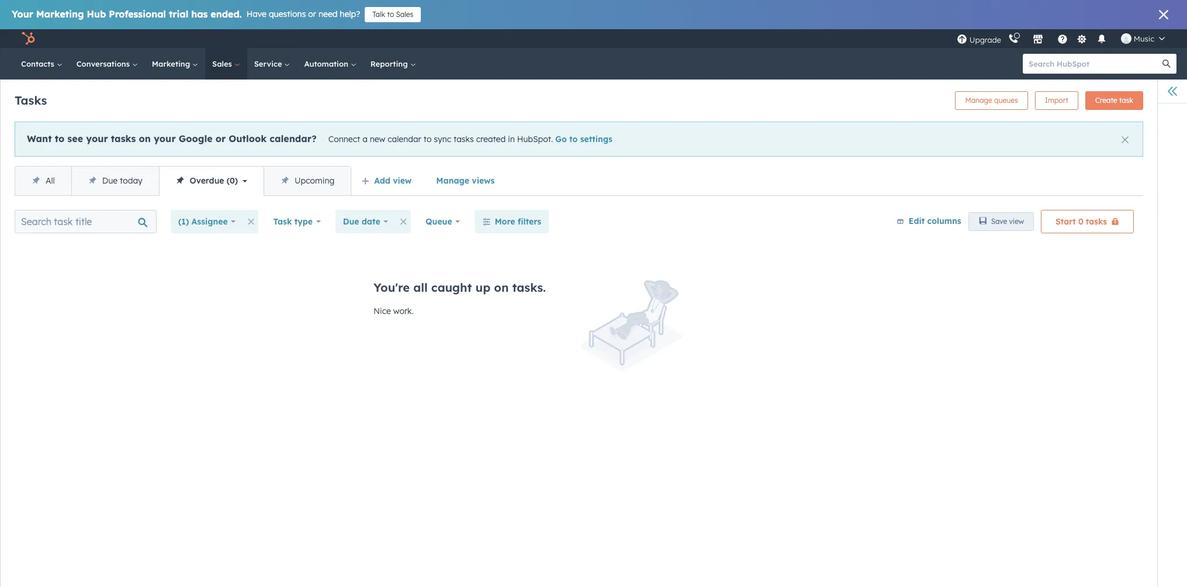 Task type: vqa. For each thing, say whether or not it's contained in the screenshot.
THE CALENDAR?
yes



Task type: locate. For each thing, give the bounding box(es) containing it.
outlook
[[229, 133, 267, 144]]

close image for connect a new calendar to sync tasks created in hubspot.
[[1122, 136, 1129, 143]]

in
[[508, 134, 515, 144]]

your right see
[[86, 133, 108, 144]]

automation
[[304, 59, 351, 68]]

0 vertical spatial on
[[139, 133, 151, 144]]

search button
[[1157, 54, 1177, 74]]

you're
[[374, 280, 410, 295]]

new
[[370, 134, 386, 144]]

service
[[254, 59, 284, 68]]

to right 'talk'
[[387, 10, 394, 19]]

or inside your marketing hub professional trial has ended. have questions or need help?
[[308, 9, 316, 19]]

0 vertical spatial or
[[308, 9, 316, 19]]

to left the sync
[[424, 134, 432, 144]]

sales inside button
[[396, 10, 414, 19]]

0 vertical spatial sales
[[396, 10, 414, 19]]

1 vertical spatial sales
[[212, 59, 234, 68]]

manage left views
[[436, 175, 470, 186]]

connect a new calendar to sync tasks created in hubspot. go to settings
[[328, 134, 613, 144]]

0 horizontal spatial on
[[139, 133, 151, 144]]

tasks.
[[512, 280, 546, 295]]

have
[[247, 9, 267, 19]]

notifications button
[[1092, 29, 1112, 48]]

or left need
[[308, 9, 316, 19]]

your
[[86, 133, 108, 144], [154, 133, 176, 144]]

save view
[[991, 217, 1024, 226]]

nice
[[374, 306, 391, 316]]

connect
[[328, 134, 360, 144]]

close image up music popup button
[[1159, 10, 1169, 19]]

0 right start
[[1079, 216, 1084, 227]]

1 your from the left
[[86, 133, 108, 144]]

import link
[[1035, 91, 1079, 110]]

(1)
[[178, 216, 189, 227]]

marketing left hub
[[36, 8, 84, 20]]

up
[[476, 280, 491, 295]]

manage views
[[436, 175, 495, 186]]

0 vertical spatial close image
[[1159, 10, 1169, 19]]

0 horizontal spatial close image
[[1122, 136, 1129, 143]]

talk to sales
[[373, 10, 414, 19]]

0 horizontal spatial manage
[[436, 175, 470, 186]]

tasks right the sync
[[454, 134, 474, 144]]

all
[[413, 280, 428, 295]]

type
[[294, 216, 313, 227]]

reporting link
[[364, 48, 423, 80]]

see
[[67, 133, 83, 144]]

view for save view
[[1010, 217, 1024, 226]]

1 horizontal spatial or
[[308, 9, 316, 19]]

to right go
[[570, 134, 578, 144]]

0 horizontal spatial marketing
[[36, 8, 84, 20]]

due left today
[[102, 175, 118, 186]]

tasks up due today
[[111, 133, 136, 144]]

music button
[[1114, 29, 1172, 48]]

task type
[[273, 216, 313, 227]]

create task
[[1096, 96, 1134, 105]]

1 vertical spatial marketing
[[152, 59, 192, 68]]

0 inside navigation
[[230, 175, 235, 186]]

view right "add"
[[393, 175, 412, 186]]

add view
[[374, 175, 412, 186]]

close image down task
[[1122, 136, 1129, 143]]

on up today
[[139, 133, 151, 144]]

1 horizontal spatial your
[[154, 133, 176, 144]]

due today link
[[71, 167, 159, 195]]

help image
[[1058, 34, 1068, 45]]

1 horizontal spatial manage
[[966, 96, 993, 105]]

manage inside tasks 'banner'
[[966, 96, 993, 105]]

menu
[[956, 29, 1173, 48]]

all
[[46, 175, 55, 186]]

view inside button
[[1010, 217, 1024, 226]]

hubspot link
[[14, 32, 44, 46]]

manage left queues
[[966, 96, 993, 105]]

1 vertical spatial 0
[[1079, 216, 1084, 227]]

date
[[362, 216, 380, 227]]

marketing inside 'link'
[[152, 59, 192, 68]]

view inside "popup button"
[[393, 175, 412, 186]]

google
[[179, 133, 213, 144]]

1 vertical spatial or
[[216, 133, 226, 144]]

)
[[235, 175, 238, 186]]

ended.
[[211, 8, 242, 20]]

sales left 'service'
[[212, 59, 234, 68]]

filters
[[518, 216, 542, 227]]

1 horizontal spatial view
[[1010, 217, 1024, 226]]

or
[[308, 9, 316, 19], [216, 133, 226, 144]]

view right the save at the top of the page
[[1010, 217, 1024, 226]]

on
[[139, 133, 151, 144], [494, 280, 509, 295]]

sales right 'talk'
[[396, 10, 414, 19]]

sales
[[396, 10, 414, 19], [212, 59, 234, 68]]

want to see your tasks on your google or outlook calendar?
[[27, 133, 317, 144]]

1 horizontal spatial sales
[[396, 10, 414, 19]]

0 horizontal spatial 0
[[230, 175, 235, 186]]

create
[[1096, 96, 1118, 105]]

1 horizontal spatial marketing
[[152, 59, 192, 68]]

go
[[555, 134, 567, 144]]

tasks right start
[[1086, 216, 1107, 227]]

0 horizontal spatial tasks
[[111, 133, 136, 144]]

manage queues
[[966, 96, 1018, 105]]

0 vertical spatial manage
[[966, 96, 993, 105]]

queue
[[426, 216, 452, 227]]

0 inside start 0 tasks button
[[1079, 216, 1084, 227]]

marketing
[[36, 8, 84, 20], [152, 59, 192, 68]]

1 vertical spatial due
[[343, 216, 359, 227]]

created
[[476, 134, 506, 144]]

want
[[27, 133, 52, 144]]

0 right overdue
[[230, 175, 235, 186]]

marketing down trial
[[152, 59, 192, 68]]

0
[[230, 175, 235, 186], [1079, 216, 1084, 227]]

due inside due today link
[[102, 175, 118, 186]]

1 horizontal spatial due
[[343, 216, 359, 227]]

upgrade
[[970, 35, 1001, 44]]

your left google
[[154, 133, 176, 144]]

nice work.
[[374, 306, 414, 316]]

0 vertical spatial due
[[102, 175, 118, 186]]

manage for manage queues
[[966, 96, 993, 105]]

close image
[[1159, 10, 1169, 19], [1122, 136, 1129, 143]]

marketplaces image
[[1033, 34, 1044, 45]]

Search task title search field
[[15, 210, 157, 233]]

1 vertical spatial close image
[[1122, 136, 1129, 143]]

has
[[191, 8, 208, 20]]

close image inside want to see your tasks on your google or outlook calendar? alert
[[1122, 136, 1129, 143]]

start 0 tasks
[[1056, 216, 1107, 227]]

manage
[[966, 96, 993, 105], [436, 175, 470, 186]]

manage queues link
[[956, 91, 1028, 110]]

0 vertical spatial view
[[393, 175, 412, 186]]

upgrade image
[[957, 34, 968, 45]]

2 horizontal spatial tasks
[[1086, 216, 1107, 227]]

1 vertical spatial manage
[[436, 175, 470, 186]]

due left the date
[[343, 216, 359, 227]]

0 horizontal spatial or
[[216, 133, 226, 144]]

2 your from the left
[[154, 133, 176, 144]]

or right google
[[216, 133, 226, 144]]

0 horizontal spatial sales
[[212, 59, 234, 68]]

0 horizontal spatial your
[[86, 133, 108, 144]]

1 horizontal spatial on
[[494, 280, 509, 295]]

upcoming link
[[264, 167, 351, 195]]

calendar
[[388, 134, 421, 144]]

due inside due date popup button
[[343, 216, 359, 227]]

add view button
[[354, 169, 422, 192]]

navigation
[[15, 166, 352, 196]]

you're all caught up on tasks.
[[374, 280, 546, 295]]

to left see
[[55, 133, 64, 144]]

on right up
[[494, 280, 509, 295]]

music
[[1134, 34, 1155, 43]]

add
[[374, 175, 390, 186]]

to
[[387, 10, 394, 19], [55, 133, 64, 144], [424, 134, 432, 144], [570, 134, 578, 144]]

due today
[[102, 175, 142, 186]]

0 horizontal spatial due
[[102, 175, 118, 186]]

due
[[102, 175, 118, 186], [343, 216, 359, 227]]

0 horizontal spatial view
[[393, 175, 412, 186]]

menu containing music
[[956, 29, 1173, 48]]

0 vertical spatial 0
[[230, 175, 235, 186]]

1 horizontal spatial 0
[[1079, 216, 1084, 227]]

1 vertical spatial view
[[1010, 217, 1024, 226]]

1 horizontal spatial close image
[[1159, 10, 1169, 19]]

save view button
[[969, 212, 1034, 231]]

more filters
[[495, 216, 542, 227]]



Task type: describe. For each thing, give the bounding box(es) containing it.
conversations link
[[69, 48, 145, 80]]

create task link
[[1086, 91, 1144, 110]]

professional
[[109, 8, 166, 20]]

start 0 tasks button
[[1041, 210, 1134, 233]]

due for due date
[[343, 216, 359, 227]]

(
[[227, 175, 230, 186]]

Search HubSpot search field
[[1023, 54, 1166, 74]]

view for add view
[[393, 175, 412, 186]]

on inside want to see your tasks on your google or outlook calendar? alert
[[139, 133, 151, 144]]

today
[[120, 175, 142, 186]]

close image for have questions or need help?
[[1159, 10, 1169, 19]]

tasks
[[15, 93, 47, 107]]

calling icon image
[[1008, 34, 1019, 44]]

sales link
[[205, 48, 247, 80]]

(1) assignee button
[[171, 210, 244, 233]]

columns
[[928, 216, 962, 226]]

go to settings link
[[555, 134, 613, 144]]

due date button
[[335, 210, 396, 233]]

your
[[12, 8, 33, 20]]

(1) assignee
[[178, 216, 228, 227]]

hubspot.
[[517, 134, 553, 144]]

import
[[1045, 96, 1069, 105]]

edit
[[909, 216, 925, 226]]

marketing link
[[145, 48, 205, 80]]

trial
[[169, 8, 188, 20]]

hubspot image
[[21, 32, 35, 46]]

manage for manage views
[[436, 175, 470, 186]]

notifications image
[[1097, 34, 1107, 45]]

task type button
[[266, 210, 328, 233]]

all link
[[15, 167, 71, 195]]

calendar?
[[270, 133, 317, 144]]

a
[[363, 134, 368, 144]]

or inside alert
[[216, 133, 226, 144]]

work.
[[393, 306, 414, 316]]

navigation containing all
[[15, 166, 352, 196]]

greg robinson image
[[1121, 33, 1132, 44]]

sync
[[434, 134, 451, 144]]

to inside button
[[387, 10, 394, 19]]

search image
[[1163, 60, 1171, 68]]

questions
[[269, 9, 306, 19]]

help button
[[1053, 29, 1073, 48]]

due for due today
[[102, 175, 118, 186]]

want to see your tasks on your google or outlook calendar? alert
[[15, 122, 1144, 157]]

talk
[[373, 10, 385, 19]]

hub
[[87, 8, 106, 20]]

edit columns button
[[897, 214, 962, 229]]

settings link
[[1075, 32, 1090, 45]]

queue button
[[418, 210, 468, 233]]

contacts link
[[14, 48, 69, 80]]

reporting
[[371, 59, 410, 68]]

views
[[472, 175, 495, 186]]

calling icon button
[[1004, 31, 1024, 46]]

more filters link
[[475, 210, 549, 233]]

your marketing hub professional trial has ended. have questions or need help?
[[12, 8, 360, 20]]

talk to sales button
[[365, 7, 421, 22]]

contacts
[[21, 59, 57, 68]]

caught
[[431, 280, 472, 295]]

1 horizontal spatial tasks
[[454, 134, 474, 144]]

start
[[1056, 216, 1076, 227]]

automation link
[[297, 48, 364, 80]]

service link
[[247, 48, 297, 80]]

help?
[[340, 9, 360, 19]]

due date
[[343, 216, 380, 227]]

more
[[495, 216, 515, 227]]

tasks banner
[[15, 88, 1144, 110]]

settings image
[[1077, 34, 1088, 45]]

assignee
[[192, 216, 228, 227]]

edit columns
[[909, 216, 962, 226]]

0 vertical spatial marketing
[[36, 8, 84, 20]]

upcoming
[[295, 175, 335, 186]]

task
[[273, 216, 292, 227]]

overdue
[[190, 175, 224, 186]]

tasks inside button
[[1086, 216, 1107, 227]]

settings
[[580, 134, 613, 144]]

queues
[[995, 96, 1018, 105]]

task
[[1120, 96, 1134, 105]]

1 vertical spatial on
[[494, 280, 509, 295]]

conversations
[[76, 59, 132, 68]]

save
[[991, 217, 1008, 226]]



